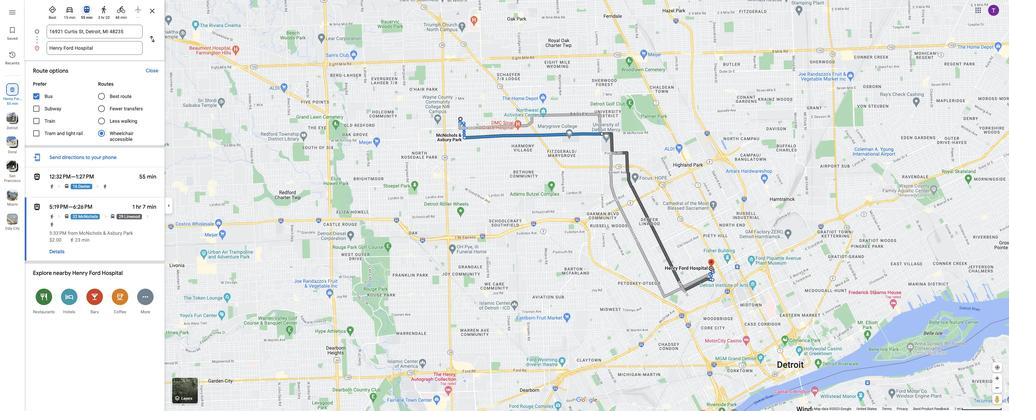 Task type: locate. For each thing, give the bounding box(es) containing it.
1 left mi in the bottom of the page
[[955, 407, 956, 411]]

none field inside 'list item'
[[49, 25, 140, 38]]

bus image for 12:32 pm
[[64, 184, 69, 189]]

directions
[[62, 154, 84, 161]]

united
[[857, 407, 867, 411]]

bus image left 32
[[64, 214, 69, 219]]

55 min left 3
[[81, 15, 93, 20]]

tram and light rail
[[45, 131, 83, 136]]

ford up bars button
[[89, 270, 101, 277]]

min up detroit
[[12, 102, 18, 106]]

1 vertical spatial —
[[68, 204, 73, 211]]

 for 5:19 pm
[[33, 202, 41, 212]]

transit image left 12:32 pm
[[33, 172, 41, 182]]

henry
[[3, 97, 13, 101], [72, 270, 88, 277]]

23 min
[[75, 237, 90, 243]]

1 horizontal spatial , then image
[[103, 214, 108, 219]]

5:33 pm
[[49, 230, 66, 236]]

 left 5:19 pm
[[33, 202, 41, 212]]

1 vertical spatial hospital
[[102, 270, 123, 277]]

zoom out image
[[995, 385, 1000, 391]]

1 vertical spatial transit image
[[33, 172, 41, 182]]

list item down 3
[[25, 25, 165, 47]]

Best radio
[[45, 3, 60, 20]]

16
[[73, 184, 77, 189]]

min right the 15
[[69, 15, 75, 20]]

ford inside directions 'main content'
[[89, 270, 101, 277]]

light
[[66, 131, 75, 136]]

1 vertical spatial 2
[[12, 141, 15, 145]]

— up 16
[[71, 174, 76, 180]]

best left route
[[110, 94, 119, 99]]

—
[[71, 174, 76, 180], [68, 204, 73, 211]]

, then image down 12:32 pm
[[57, 184, 62, 189]]

None radio
[[131, 3, 145, 17]]

1 horizontal spatial walk image
[[102, 184, 108, 189]]

transit image left 5:19 pm
[[33, 202, 41, 212]]

more
[[141, 310, 150, 314]]

2 vertical spatial 55 min
[[139, 174, 156, 180]]

0 horizontal spatial , then image
[[95, 184, 100, 189]]

walking image left 23
[[70, 238, 74, 243]]

2 walk image from the top
[[49, 222, 55, 227]]

hr inside option
[[101, 15, 105, 20]]

none field down the starting point 16921 curtis st, detroit, mi 48235 'field'
[[49, 41, 140, 55]]

henry up detroit
[[3, 97, 13, 101]]

2
[[12, 117, 15, 121], [12, 141, 15, 145]]

55
[[81, 15, 85, 20], [7, 102, 11, 106], [139, 174, 146, 180]]

transfers
[[124, 106, 143, 111]]

2 vertical spatial transit image
[[33, 202, 41, 212]]

mcnichols down 6:26 pm
[[78, 214, 98, 219]]

0 horizontal spatial send
[[50, 154, 61, 161]]

29
[[119, 214, 123, 219]]

best inside directions 'main content'
[[110, 94, 119, 99]]

1 none field from the top
[[49, 25, 140, 38]]

1 horizontal spatial best
[[110, 94, 119, 99]]

send inside "send directions to your phone" button
[[50, 154, 61, 161]]

accessible
[[110, 136, 132, 142]]

footer inside the google maps element
[[814, 407, 955, 411]]

walk image down 5:19 pm
[[49, 214, 55, 219]]

48 min
[[115, 15, 127, 20]]

1 horizontal spatial hospital
[[102, 270, 123, 277]]

list item
[[25, 25, 165, 47], [25, 41, 165, 55]]

0 horizontal spatial best
[[49, 15, 56, 20]]

1 up 'linwood'
[[132, 204, 135, 211]]

Starting point 16921 Curtis St, Detroit, MI 48235 field
[[49, 27, 140, 36]]

, then image right the dexter
[[95, 184, 100, 189]]

0 vertical spatial walk image
[[49, 214, 55, 219]]

prefer
[[33, 81, 47, 87]]

detroit
[[7, 126, 18, 130]]

0 horizontal spatial 55 min
[[7, 102, 18, 106]]

55 up 7 on the left of page
[[139, 174, 146, 180]]

ford inside the henry ford hospital
[[14, 97, 22, 101]]

None field
[[49, 25, 140, 38], [49, 41, 140, 55]]

walking image
[[100, 5, 108, 14], [70, 238, 74, 243]]

your
[[91, 154, 101, 161]]

min right 23
[[82, 237, 90, 243]]

55 min radio
[[80, 3, 94, 20]]

1 mi
[[955, 407, 961, 411]]

2 vertical spatial 
[[33, 202, 41, 212]]

none field for first 'list item'
[[49, 25, 140, 38]]

none field "destination henry ford hospital"
[[49, 41, 140, 55]]

send inside send product feedback button
[[913, 407, 921, 411]]

send for send product feedback
[[913, 407, 921, 411]]

daly city button
[[0, 211, 25, 232]]

transit image for 12:32 pm — 1:27 pm
[[33, 172, 41, 182]]

none field the starting point 16921 curtis st, detroit, mi 48235
[[49, 25, 140, 38]]

henry right the nearby
[[72, 270, 88, 277]]

, then image down 5:19 pm
[[57, 214, 62, 219]]

privacy button
[[897, 407, 908, 411]]

0 horizontal spatial 1
[[132, 204, 135, 211]]

list item down the starting point 16921 curtis st, detroit, mi 48235 'field'
[[25, 41, 165, 55]]

2 2 from the top
[[12, 141, 15, 145]]

bus image
[[64, 184, 69, 189], [64, 214, 69, 219], [110, 214, 115, 219]]

 for 12:32 pm
[[33, 172, 41, 182]]

asbury
[[107, 230, 122, 236]]

walk image down 12:32 pm
[[49, 184, 55, 189]]

driving image
[[66, 5, 74, 14]]

55 inside option
[[81, 15, 85, 20]]

fewer transfers
[[110, 106, 143, 111]]

and
[[57, 131, 65, 136]]

1 vertical spatial 55
[[7, 102, 11, 106]]

2 up the doral
[[12, 141, 15, 145]]

privacy
[[897, 407, 908, 411]]

$2.00
[[49, 237, 61, 243]]

55 min up the 1 hr 7 min at the left of page
[[139, 174, 156, 180]]

0 vertical spatial transit image
[[83, 5, 91, 14]]

hotels button
[[57, 284, 82, 318]]

footer
[[814, 407, 955, 411]]

1 horizontal spatial 55
[[81, 15, 85, 20]]

hospital up detroit
[[5, 102, 19, 106]]

map data ©2023 google
[[814, 407, 852, 411]]

ford
[[14, 97, 22, 101], [89, 270, 101, 277]]

hospital
[[5, 102, 19, 106], [102, 270, 123, 277]]

min left 3
[[86, 15, 93, 20]]

1 vertical spatial , then image
[[103, 214, 108, 219]]

subway
[[45, 106, 61, 111]]

Destination Henry Ford Hospital field
[[49, 44, 140, 52]]

google account: tyler black  
(blacklashes1000@gmail.com) image
[[988, 5, 999, 16]]

hr right 3
[[101, 15, 105, 20]]

2 horizontal spatial 55 min
[[139, 174, 156, 180]]

0 horizontal spatial ford
[[14, 97, 22, 101]]

 left 12:32 pm
[[33, 172, 41, 182]]

send left product
[[913, 407, 921, 411]]

0 horizontal spatial 55
[[7, 102, 11, 106]]

1 vertical spatial 1
[[955, 407, 956, 411]]

3
[[98, 15, 100, 20]]

0 vertical spatial henry
[[3, 97, 13, 101]]

1 horizontal spatial send
[[913, 407, 921, 411]]

1 for 1 hr 7 min
[[132, 204, 135, 211]]

best for best
[[49, 15, 56, 20]]

recents
[[5, 61, 19, 66]]

2 vertical spatial 55
[[139, 174, 146, 180]]

hospital inside the henry ford hospital
[[5, 102, 19, 106]]

2 places element up the doral
[[7, 140, 15, 146]]

1 vertical spatial 55 min
[[7, 102, 18, 106]]

hr inside directions 'main content'
[[136, 204, 141, 211]]

show your location image
[[995, 365, 1001, 371]]

2 places element
[[7, 116, 15, 122], [7, 140, 15, 146]]

1 horizontal spatial 1
[[955, 407, 956, 411]]

explore nearby henry ford hospital
[[33, 270, 123, 277]]

footer containing map data ©2023 google
[[814, 407, 955, 411]]

0 vertical spatial 1
[[132, 204, 135, 211]]

, then image
[[57, 184, 62, 189], [57, 214, 62, 219], [145, 214, 150, 219]]

0 vertical spatial 55 min
[[81, 15, 93, 20]]

32
[[73, 214, 77, 219]]

0 vertical spatial 2 places element
[[7, 116, 15, 122]]

0 horizontal spatial hr
[[101, 15, 105, 20]]

2 none field from the top
[[49, 41, 140, 55]]

none field down 3
[[49, 25, 140, 38]]

1 vertical spatial hr
[[136, 204, 141, 211]]

0 vertical spatial 
[[9, 86, 15, 93]]

hr
[[101, 15, 105, 20], [136, 204, 141, 211]]

show street view coverage image
[[992, 394, 1002, 404]]

ford left prefer bus
[[14, 97, 22, 101]]

2 2 places element from the top
[[7, 140, 15, 146]]

2 horizontal spatial 55
[[139, 174, 146, 180]]

1 horizontal spatial walking image
[[100, 5, 108, 14]]

1 2 from the top
[[12, 117, 15, 121]]

23
[[75, 237, 80, 243]]

1 vertical spatial mcnichols
[[79, 230, 102, 236]]

cycling image
[[117, 5, 125, 14]]

— for 12:32 pm
[[71, 174, 76, 180]]

daly
[[5, 226, 12, 231]]

1 vertical spatial henry
[[72, 270, 88, 277]]

min up the 1 hr 7 min at the left of page
[[147, 174, 156, 180]]

48
[[115, 15, 120, 20]]

0 horizontal spatial hospital
[[5, 102, 19, 106]]

feedback
[[935, 407, 949, 411]]

0 horizontal spatial walking image
[[70, 238, 74, 243]]

united states
[[857, 407, 877, 411]]

walk image
[[49, 184, 55, 189], [102, 184, 108, 189]]

0 vertical spatial hospital
[[5, 102, 19, 106]]

mcnichols inside 5:33 pm from mcnichols & asbury park $2.00
[[79, 230, 102, 236]]

phone
[[103, 154, 117, 161]]

1 vertical spatial ford
[[89, 270, 101, 277]]

0 horizontal spatial henry
[[3, 97, 13, 101]]

2 for detroit
[[12, 117, 15, 121]]

list
[[25, 25, 165, 55]]

min inside option
[[69, 15, 75, 20]]

transit image
[[83, 5, 91, 14], [33, 172, 41, 182], [33, 202, 41, 212]]

bus image left 16
[[64, 184, 69, 189]]

best
[[49, 15, 56, 20], [110, 94, 119, 99]]

transit image for 5:19 pm — 6:26 pm
[[33, 202, 41, 212]]

explore
[[33, 270, 52, 277]]

15 min
[[64, 15, 75, 20]]

0 vertical spatial 2
[[12, 117, 15, 121]]

best for best route
[[110, 94, 119, 99]]

1 horizontal spatial ford
[[89, 270, 101, 277]]

0 vertical spatial —
[[71, 174, 76, 180]]

from
[[68, 230, 78, 236]]

states
[[867, 407, 877, 411]]

1 vertical spatial none field
[[49, 41, 140, 55]]

2 places element up detroit
[[7, 116, 15, 122]]

min right 48
[[120, 15, 127, 20]]

walk image
[[49, 214, 55, 219], [49, 222, 55, 227]]

transit image right driving icon
[[83, 5, 91, 14]]

0 vertical spatial send
[[50, 154, 61, 161]]

 up the henry ford hospital
[[9, 86, 15, 93]]

1 vertical spatial 
[[33, 172, 41, 182]]

best inside radio
[[49, 15, 56, 20]]

0 vertical spatial ford
[[14, 97, 22, 101]]

0 vertical spatial , then image
[[95, 184, 100, 189]]

, then image down the 1 hr 7 min at the left of page
[[145, 214, 150, 219]]

55 right 15 min
[[81, 15, 85, 20]]

1 walk image from the top
[[49, 214, 55, 219]]

mcnichols up 23 min
[[79, 230, 102, 236]]

1 vertical spatial walk image
[[49, 222, 55, 227]]

0 vertical spatial best
[[49, 15, 56, 20]]

mcnichols
[[78, 214, 98, 219], [79, 230, 102, 236]]

1 vertical spatial send
[[913, 407, 921, 411]]


[[9, 86, 15, 93], [33, 172, 41, 182], [33, 202, 41, 212]]

1 horizontal spatial hr
[[136, 204, 141, 211]]

walk image up 5:33 pm
[[49, 222, 55, 227]]

francisco
[[4, 179, 21, 183]]

walking image up 3 hr 20
[[100, 5, 108, 14]]

0 horizontal spatial walk image
[[49, 184, 55, 189]]

send left directions
[[50, 154, 61, 161]]

dexter
[[78, 184, 90, 189]]

0 vertical spatial 55
[[81, 15, 85, 20]]

15
[[64, 15, 68, 20]]

hospital up coffee "button"
[[102, 270, 123, 277]]

send directions to your phone button
[[46, 151, 120, 164]]

29 linwood
[[119, 214, 140, 219]]

, then image
[[95, 184, 100, 189], [103, 214, 108, 219]]

12:32 pm
[[49, 174, 71, 180]]

none field for second 'list item' from the top
[[49, 41, 140, 55]]

0 vertical spatial walking image
[[100, 5, 108, 14]]

miami
[[7, 202, 18, 207]]

1:27 pm
[[76, 174, 94, 180]]

2 up detroit
[[12, 117, 15, 121]]

walk image right the dexter
[[102, 184, 108, 189]]

options
[[49, 68, 68, 74]]

1 horizontal spatial henry
[[72, 270, 88, 277]]

coffee
[[114, 310, 126, 314]]

55 min up detroit
[[7, 102, 18, 106]]

hr left 7 on the left of page
[[136, 204, 141, 211]]

1 2 places element from the top
[[7, 116, 15, 122]]

bars
[[90, 310, 99, 314]]

1 for 1 mi
[[955, 407, 956, 411]]

1 vertical spatial 2 places element
[[7, 140, 15, 146]]

1 inside directions 'main content'
[[132, 204, 135, 211]]

daly city
[[5, 226, 20, 231]]

0 vertical spatial none field
[[49, 25, 140, 38]]

1 vertical spatial best
[[110, 94, 119, 99]]

5:19 pm
[[49, 204, 68, 211]]

0 vertical spatial hr
[[101, 15, 105, 20]]

— up 32
[[68, 204, 73, 211]]

4 places element
[[7, 164, 15, 170]]

directions main content
[[25, 0, 165, 411]]

1 mi button
[[955, 407, 1002, 411]]

55 up detroit
[[7, 102, 11, 106]]

best down best travel modes image
[[49, 15, 56, 20]]

55 min
[[81, 15, 93, 20], [7, 102, 18, 106], [139, 174, 156, 180]]

min right 7 on the left of page
[[147, 204, 156, 211]]

1 horizontal spatial 55 min
[[81, 15, 93, 20]]

, then image left 29
[[103, 214, 108, 219]]

6:26 pm
[[73, 204, 92, 211]]



Task type: vqa. For each thing, say whether or not it's contained in the screenshot.
Dallas's Cheapest flight
no



Task type: describe. For each thing, give the bounding box(es) containing it.
2 walk image from the left
[[102, 184, 108, 189]]

nearby
[[53, 270, 71, 277]]

bus image for 5:19 pm
[[64, 214, 69, 219]]

send directions to your phone
[[50, 154, 117, 161]]

min inside option
[[86, 15, 93, 20]]

menu image
[[8, 8, 16, 16]]

terms button
[[882, 407, 892, 411]]

3 hr 20 radio
[[97, 3, 111, 20]]

bus image left 29
[[110, 214, 115, 219]]

send product feedback button
[[913, 407, 949, 411]]

hotels
[[63, 310, 75, 314]]

linwood
[[124, 214, 140, 219]]

best travel modes image
[[48, 5, 57, 14]]

henry inside directions 'main content'
[[72, 270, 88, 277]]

route
[[33, 68, 48, 74]]

4
[[12, 165, 15, 169]]

, then image for 5:19 pm
[[57, 214, 62, 219]]

reverse starting point and destination image
[[148, 35, 156, 43]]

restaurants
[[33, 310, 55, 314]]

5:19 pm — 6:26 pm
[[49, 204, 92, 211]]

miami button
[[0, 187, 25, 208]]

layers
[[181, 397, 192, 401]]

2 for doral
[[12, 141, 15, 145]]

details button
[[46, 246, 68, 258]]

send for send directions to your phone
[[50, 154, 61, 161]]

walking
[[121, 118, 137, 124]]

recents button
[[0, 48, 25, 67]]

3 hr 20
[[98, 15, 110, 20]]

hospital inside directions 'main content'
[[102, 270, 123, 277]]

henry inside the henry ford hospital
[[3, 97, 13, 101]]

min inside radio
[[120, 15, 127, 20]]

coffee button
[[107, 284, 133, 318]]

hr for 1
[[136, 204, 141, 211]]

bus
[[45, 94, 53, 99]]

saved button
[[0, 23, 25, 43]]

collapse side panel image
[[165, 202, 173, 209]]

data
[[822, 407, 829, 411]]

city
[[13, 226, 20, 231]]

 list
[[0, 0, 25, 411]]

&
[[103, 230, 106, 236]]

5:33 pm from mcnichols & asbury park $2.00
[[49, 230, 133, 243]]

doral
[[8, 150, 17, 154]]

terms
[[882, 407, 892, 411]]

20
[[105, 15, 110, 20]]

close directions image
[[148, 7, 156, 15]]

transit image inside 55 min option
[[83, 5, 91, 14]]

less
[[110, 118, 120, 124]]

close button
[[142, 64, 162, 77]]

google maps element
[[0, 0, 1009, 411]]

close
[[146, 68, 158, 74]]

, then image for 1:27 pm
[[95, 184, 100, 189]]

rail
[[76, 131, 83, 136]]

saved
[[7, 36, 18, 41]]

best route
[[110, 94, 132, 99]]

route options
[[33, 68, 68, 74]]

mi
[[957, 407, 961, 411]]

15 min radio
[[62, 3, 77, 20]]

— for 5:19 pm
[[68, 204, 73, 211]]

more button
[[133, 284, 158, 318]]

7
[[143, 204, 146, 211]]

united states button
[[857, 407, 877, 411]]

flights image
[[134, 5, 142, 14]]

zoom in image
[[995, 376, 1000, 381]]

2 list item from the top
[[25, 41, 165, 55]]

55 min inside  list
[[7, 102, 18, 106]]

1 vertical spatial walking image
[[70, 238, 74, 243]]

55 min inside option
[[81, 15, 93, 20]]

1 list item from the top
[[25, 25, 165, 47]]

hr for 3
[[101, 15, 105, 20]]

tram
[[45, 131, 56, 136]]

train
[[45, 118, 55, 124]]

, then image for 12:32 pm
[[57, 184, 62, 189]]

, then image for 6:26 pm
[[103, 214, 108, 219]]

henry ford hospital
[[3, 97, 22, 106]]

details
[[49, 249, 65, 255]]

16 dexter
[[73, 184, 90, 189]]

 inside list
[[9, 86, 15, 93]]

32 mcnichols
[[73, 214, 98, 219]]

route
[[121, 94, 132, 99]]

send product feedback
[[913, 407, 949, 411]]

routes
[[98, 81, 114, 87]]

park
[[123, 230, 133, 236]]

wheelchair accessible
[[110, 131, 133, 142]]

restaurants button
[[31, 284, 57, 318]]

1 hr 7 min
[[132, 204, 156, 211]]

1 walk image from the left
[[49, 184, 55, 189]]

55 inside directions 'main content'
[[139, 174, 146, 180]]

to
[[85, 154, 90, 161]]

san francisco
[[4, 174, 21, 183]]

48 min radio
[[114, 3, 128, 20]]

2 places element for doral
[[7, 140, 15, 146]]

map
[[814, 407, 821, 411]]

wheelchair
[[110, 131, 133, 136]]

55 inside  list
[[7, 102, 11, 106]]

0 vertical spatial mcnichols
[[78, 214, 98, 219]]

walking image inside 3 hr 20 option
[[100, 5, 108, 14]]

min inside  list
[[12, 102, 18, 106]]

google
[[841, 407, 852, 411]]

less walking
[[110, 118, 137, 124]]

san
[[9, 174, 16, 178]]

product
[[922, 407, 934, 411]]

2 places element for detroit
[[7, 116, 15, 122]]

55 min inside directions 'main content'
[[139, 174, 156, 180]]

list inside the google maps element
[[25, 25, 165, 55]]

12:32 pm — 1:27 pm
[[49, 174, 94, 180]]



